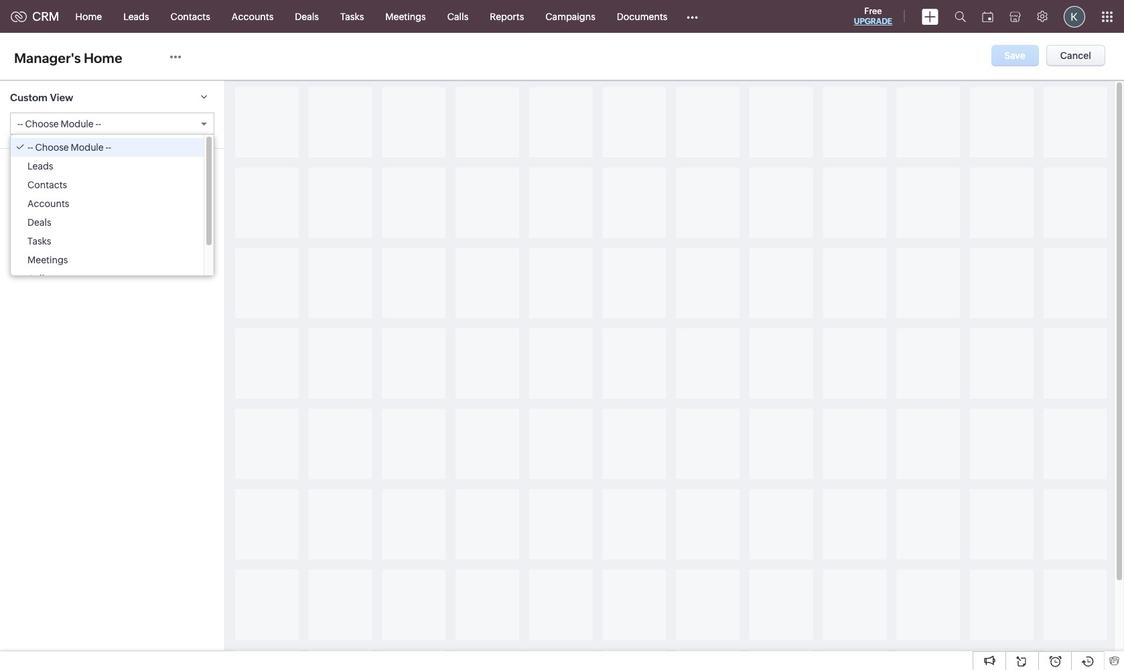 Task type: vqa. For each thing, say whether or not it's contained in the screenshot.
'Export'
no



Task type: describe. For each thing, give the bounding box(es) containing it.
create menu element
[[914, 0, 947, 33]]

1 horizontal spatial calls
[[448, 11, 469, 22]]

profile image
[[1064, 6, 1086, 27]]

upgrade
[[854, 17, 893, 26]]

profile element
[[1056, 0, 1094, 33]]

reports
[[490, 11, 524, 22]]

leads inside tree
[[27, 161, 53, 172]]

-- choose module -- for -- choose module -- field
[[17, 119, 101, 130]]

reports link
[[479, 0, 535, 33]]

home
[[75, 11, 102, 22]]

calls link
[[437, 0, 479, 33]]

0 vertical spatial meetings
[[386, 11, 426, 22]]

0 vertical spatial contacts
[[171, 11, 210, 22]]

-- choose module -- for tree containing -- choose module --
[[27, 142, 111, 153]]

accounts link
[[221, 0, 284, 33]]

choose for tree containing -- choose module --
[[35, 142, 69, 153]]

calendar image
[[983, 11, 994, 22]]

custom view
[[10, 92, 73, 103]]

free upgrade
[[854, 6, 893, 26]]

home link
[[65, 0, 113, 33]]

contacts inside tree
[[27, 180, 67, 191]]

deals inside tree
[[27, 217, 51, 228]]

documents link
[[606, 0, 679, 33]]

leads link
[[113, 0, 160, 33]]

cancel
[[1061, 50, 1092, 61]]

0 vertical spatial tasks
[[340, 11, 364, 22]]

search element
[[947, 0, 975, 33]]



Task type: locate. For each thing, give the bounding box(es) containing it.
view
[[50, 92, 73, 103]]

cancel button
[[1047, 45, 1106, 66]]

-
[[17, 119, 20, 130], [20, 119, 23, 130], [95, 119, 98, 130], [98, 119, 101, 130], [27, 142, 30, 153], [30, 142, 33, 153], [105, 142, 108, 153], [108, 142, 111, 153]]

Other Modules field
[[679, 6, 707, 27]]

custom view link
[[0, 80, 224, 113]]

0 vertical spatial leads
[[123, 11, 149, 22]]

accounts
[[232, 11, 274, 22], [27, 199, 69, 209]]

-- choose module --
[[17, 119, 101, 130], [27, 142, 111, 153]]

0 horizontal spatial tasks
[[27, 236, 51, 247]]

-- Choose Module -- field
[[11, 113, 214, 134]]

module inside field
[[61, 119, 94, 130]]

deals
[[295, 11, 319, 22], [27, 217, 51, 228]]

module down -- choose module -- field
[[71, 142, 104, 153]]

leads
[[123, 11, 149, 22], [27, 161, 53, 172]]

documents
[[617, 11, 668, 22]]

0 vertical spatial deals
[[295, 11, 319, 22]]

choose inside tree
[[35, 142, 69, 153]]

0 horizontal spatial meetings
[[27, 255, 68, 266]]

tree
[[11, 135, 214, 288]]

None text field
[[10, 48, 160, 68]]

1 vertical spatial deals
[[27, 217, 51, 228]]

contacts link
[[160, 0, 221, 33]]

-- choose module -- inside tree
[[27, 142, 111, 153]]

1 vertical spatial choose
[[35, 142, 69, 153]]

crm
[[32, 9, 59, 23]]

tasks inside tree
[[27, 236, 51, 247]]

module
[[61, 119, 94, 130], [71, 142, 104, 153]]

-- choose module -- inside field
[[17, 119, 101, 130]]

1 horizontal spatial deals
[[295, 11, 319, 22]]

choose
[[25, 119, 59, 130], [35, 142, 69, 153]]

0 horizontal spatial contacts
[[27, 180, 67, 191]]

custom
[[10, 92, 48, 103]]

0 vertical spatial accounts
[[232, 11, 274, 22]]

choose down custom view in the top of the page
[[25, 119, 59, 130]]

1 vertical spatial tasks
[[27, 236, 51, 247]]

1 vertical spatial accounts
[[27, 199, 69, 209]]

logo image
[[11, 11, 27, 22]]

contacts
[[171, 11, 210, 22], [27, 180, 67, 191]]

campaigns
[[546, 11, 596, 22]]

crm link
[[11, 9, 59, 23]]

0 vertical spatial choose
[[25, 119, 59, 130]]

1 vertical spatial calls
[[27, 274, 49, 284]]

meetings
[[386, 11, 426, 22], [27, 255, 68, 266]]

choose for -- choose module -- field
[[25, 119, 59, 130]]

module for tree containing -- choose module --
[[71, 142, 104, 153]]

module inside tree
[[71, 142, 104, 153]]

campaigns link
[[535, 0, 606, 33]]

tasks
[[340, 11, 364, 22], [27, 236, 51, 247]]

1 vertical spatial meetings
[[27, 255, 68, 266]]

calls inside tree
[[27, 274, 49, 284]]

1 horizontal spatial tasks
[[340, 11, 364, 22]]

-- choose module -- down -- choose module -- field
[[27, 142, 111, 153]]

0 vertical spatial calls
[[448, 11, 469, 22]]

module for -- choose module -- field
[[61, 119, 94, 130]]

1 vertical spatial module
[[71, 142, 104, 153]]

tasks link
[[330, 0, 375, 33]]

meetings inside tree
[[27, 255, 68, 266]]

0 vertical spatial module
[[61, 119, 94, 130]]

1 horizontal spatial accounts
[[232, 11, 274, 22]]

1 vertical spatial -- choose module --
[[27, 142, 111, 153]]

calls
[[448, 11, 469, 22], [27, 274, 49, 284]]

deals inside 'link'
[[295, 11, 319, 22]]

free
[[865, 6, 882, 16]]

0 vertical spatial -- choose module --
[[17, 119, 101, 130]]

1 vertical spatial leads
[[27, 161, 53, 172]]

1 horizontal spatial leads
[[123, 11, 149, 22]]

1 horizontal spatial contacts
[[171, 11, 210, 22]]

0 horizontal spatial accounts
[[27, 199, 69, 209]]

meetings link
[[375, 0, 437, 33]]

create menu image
[[922, 8, 939, 24]]

deals link
[[284, 0, 330, 33]]

1 horizontal spatial meetings
[[386, 11, 426, 22]]

0 horizontal spatial calls
[[27, 274, 49, 284]]

choose inside -- choose module -- field
[[25, 119, 59, 130]]

choose down view
[[35, 142, 69, 153]]

0 horizontal spatial leads
[[27, 161, 53, 172]]

-- choose module -- down view
[[17, 119, 101, 130]]

tree containing -- choose module --
[[11, 135, 214, 288]]

search image
[[955, 11, 967, 22]]

1 vertical spatial contacts
[[27, 180, 67, 191]]

0 horizontal spatial deals
[[27, 217, 51, 228]]

module down view
[[61, 119, 94, 130]]



